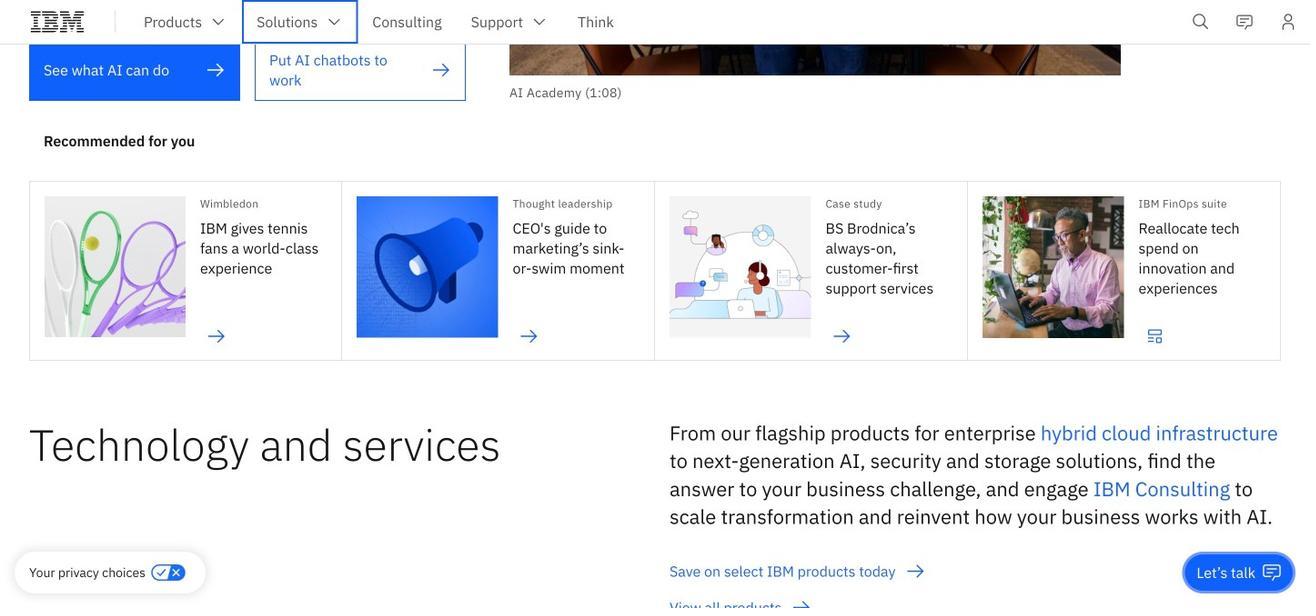 Task type: describe. For each thing, give the bounding box(es) containing it.
let's talk element
[[1197, 563, 1256, 583]]



Task type: vqa. For each thing, say whether or not it's contained in the screenshot.
Please log into The Training dialog
no



Task type: locate. For each thing, give the bounding box(es) containing it.
your privacy choices element
[[29, 563, 146, 583]]



